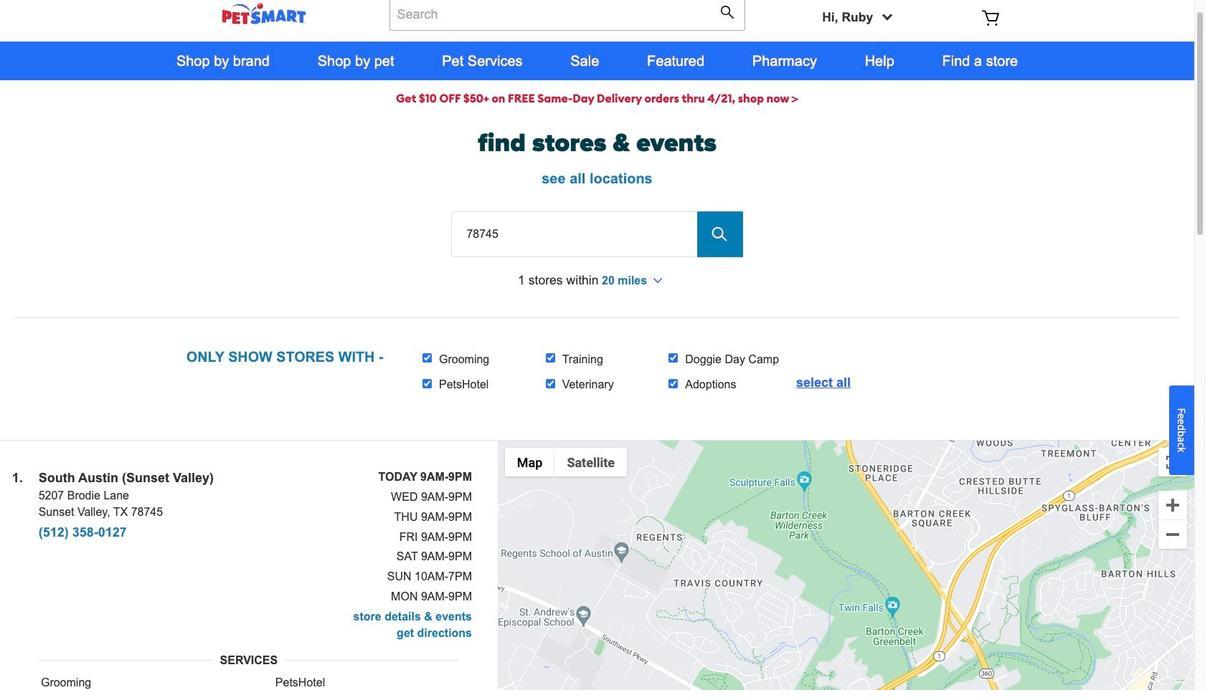 Task type: describe. For each thing, give the bounding box(es) containing it.
petsmart image
[[196, 3, 332, 24]]



Task type: locate. For each thing, give the bounding box(es) containing it.
search text field
[[389, 0, 746, 31]]

None search field
[[389, 0, 746, 45]]

None checkbox
[[546, 354, 555, 363], [669, 354, 678, 363], [546, 379, 555, 389], [669, 379, 678, 389], [546, 354, 555, 363], [669, 354, 678, 363], [546, 379, 555, 389], [669, 379, 678, 389]]

None checkbox
[[423, 354, 432, 363], [423, 379, 432, 389], [423, 354, 432, 363], [423, 379, 432, 389]]

None text field
[[452, 211, 743, 257]]

None submit
[[720, 5, 738, 23]]

map region
[[498, 441, 1195, 691]]

menu bar
[[505, 449, 627, 477]]



Task type: vqa. For each thing, say whether or not it's contained in the screenshot.
Map region
yes



